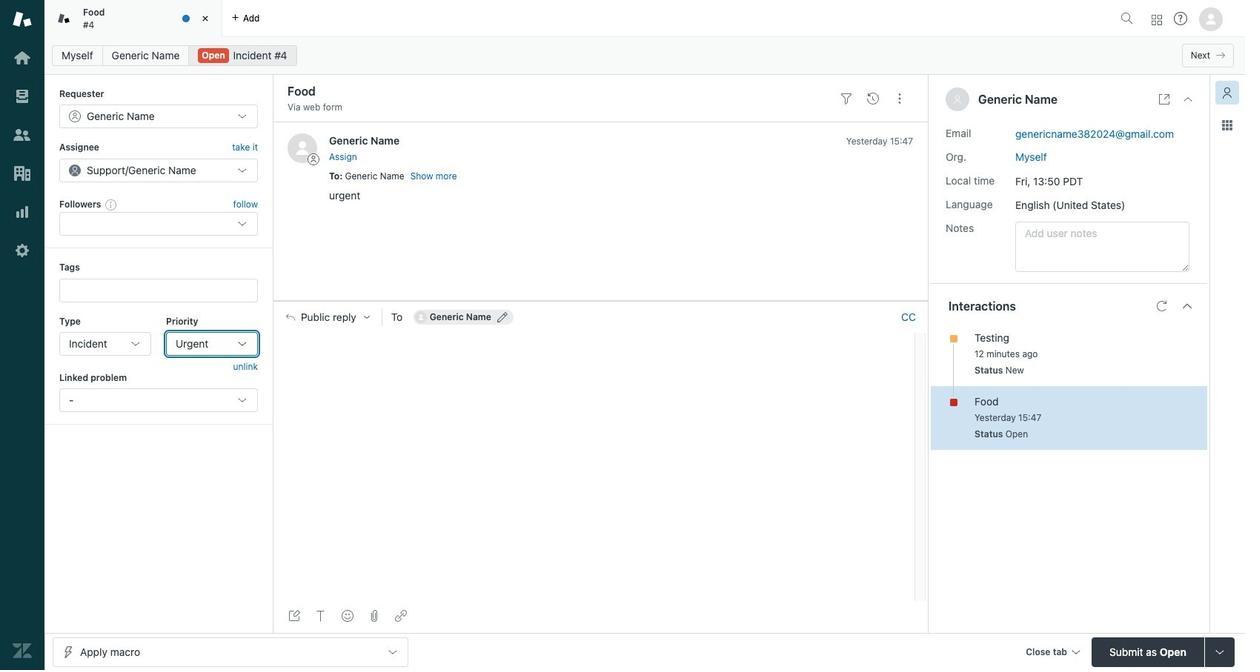 Task type: vqa. For each thing, say whether or not it's contained in the screenshot.
"Add Link (Cmd K)" "icon"
yes



Task type: describe. For each thing, give the bounding box(es) containing it.
get help image
[[1174, 12, 1188, 25]]

add link (cmd k) image
[[395, 610, 407, 622]]

reporting image
[[13, 202, 32, 222]]

zendesk support image
[[13, 10, 32, 29]]

1 vertical spatial close image
[[1183, 93, 1194, 105]]

12 minutes ago text field
[[975, 348, 1038, 359]]

customers image
[[13, 125, 32, 145]]

Yesterday 15:47 text field
[[975, 412, 1042, 423]]

secondary element
[[44, 41, 1246, 70]]

edit user image
[[497, 312, 508, 322]]

Subject field
[[285, 82, 830, 100]]

tabs tab list
[[44, 0, 1115, 37]]



Task type: locate. For each thing, give the bounding box(es) containing it.
add attachment image
[[368, 610, 380, 622]]

0 horizontal spatial close image
[[198, 11, 213, 26]]

admin image
[[13, 241, 32, 260]]

0 vertical spatial close image
[[198, 11, 213, 26]]

user image
[[953, 95, 962, 104], [955, 96, 961, 104]]

filter image
[[841, 92, 853, 104]]

avatar image
[[288, 134, 317, 163]]

tab
[[44, 0, 222, 37]]

genericname382024@gmail.com image
[[415, 311, 427, 323]]

zendesk products image
[[1152, 14, 1162, 25]]

get started image
[[13, 48, 32, 67]]

draft mode image
[[288, 610, 300, 622]]

zendesk image
[[13, 641, 32, 661]]

organizations image
[[13, 164, 32, 183]]

view more details image
[[1159, 93, 1171, 105]]

customer context image
[[1222, 87, 1234, 99]]

Yesterday 15:47 text field
[[846, 136, 913, 147]]

hide composer image
[[595, 295, 606, 307]]

views image
[[13, 87, 32, 106]]

Add user notes text field
[[1016, 221, 1190, 272]]

1 horizontal spatial close image
[[1183, 93, 1194, 105]]

format text image
[[315, 610, 327, 622]]

info on adding followers image
[[106, 199, 117, 211]]

apps image
[[1222, 119, 1234, 131]]

ticket actions image
[[894, 92, 906, 104]]

events image
[[867, 92, 879, 104]]

close image inside tabs tab list
[[198, 11, 213, 26]]

close image
[[198, 11, 213, 26], [1183, 93, 1194, 105]]

main element
[[0, 0, 44, 670]]

insert emojis image
[[342, 610, 354, 622]]



